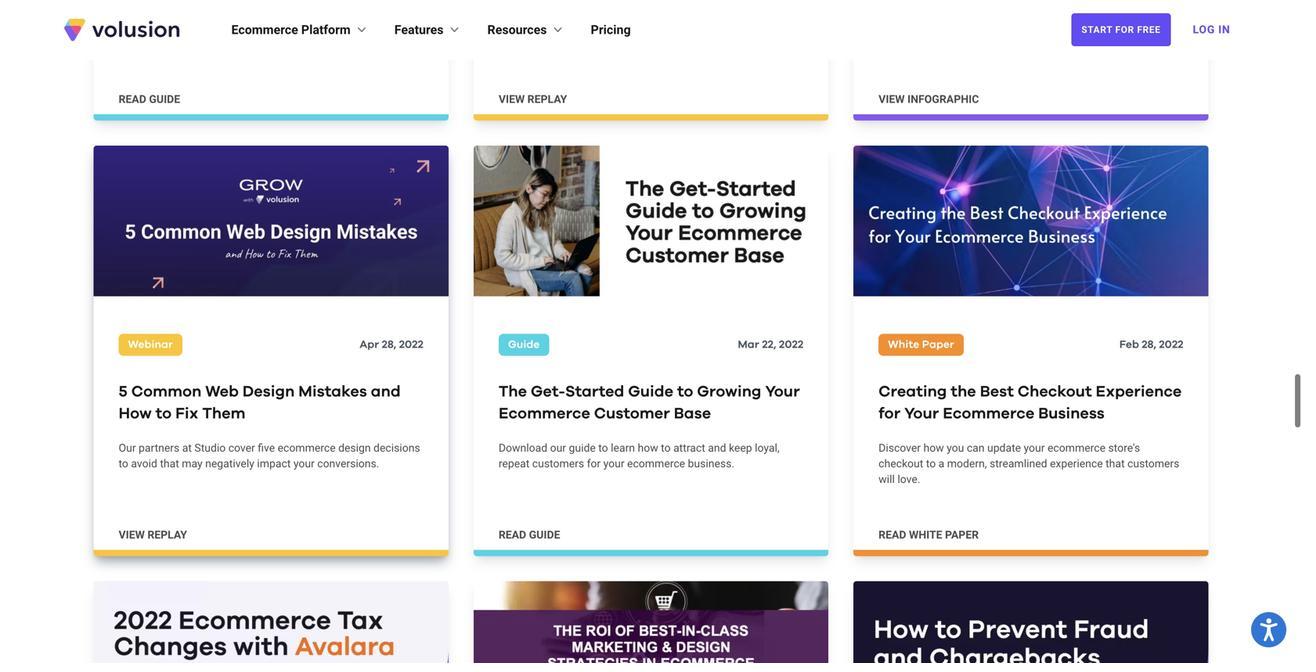Task type: describe. For each thing, give the bounding box(es) containing it.
2022 for the get-started guide to growing your ecommerce customer base
[[779, 340, 804, 351]]

your for for
[[905, 406, 939, 422]]

read white paper button
[[879, 528, 979, 543]]

tech
[[1060, 21, 1081, 34]]

5
[[119, 384, 128, 400]]

discover
[[879, 442, 921, 455]]

features button
[[395, 20, 463, 39]]

learn for ecommerce
[[611, 442, 635, 455]]

related
[[986, 6, 1020, 19]]

web
[[205, 384, 239, 400]]

your for growing
[[765, 384, 800, 400]]

common
[[131, 384, 202, 400]]

read guide for leftmost read guide button
[[119, 93, 180, 106]]

get-
[[531, 384, 565, 400]]

to down customer
[[599, 442, 608, 455]]

sites.
[[758, 21, 785, 34]]

download our guide to learn about the different methods you can use to drive relevant traffic to your online storefront.
[[119, 6, 414, 34]]

the inside learn about business-related advice all entrepreneurs can benefit from, quoted by the retail and tech industry's top leaders.
[[994, 21, 1009, 34]]

your inside discover how you can update your ecommerce store's checkout to a modern, streamlined experience that customers will love.
[[1024, 442, 1045, 455]]

to left attract on the bottom
[[661, 442, 671, 455]]

that inside discover how you can update your ecommerce store's checkout to a modern, streamlined experience that customers will love.
[[1106, 458, 1125, 470]]

benefit
[[879, 21, 912, 34]]

walks
[[587, 6, 616, 19]]

you inside discover how you can update your ecommerce store's checkout to a modern, streamlined experience that customers will love.
[[947, 442, 964, 455]]

creating
[[879, 384, 947, 400]]

replay for the bottommost view replay button
[[148, 529, 187, 542]]

retail
[[1012, 21, 1036, 34]]

online
[[307, 21, 336, 34]]

checkout
[[879, 458, 924, 470]]

growing
[[697, 384, 762, 400]]

28, for creating the best checkout experience for your ecommerce business
[[1142, 340, 1157, 351]]

our partners at studio cover five ecommerce design decisions to avoid that may negatively impact your conversions.
[[119, 442, 420, 470]]

learn about business-related advice all entrepreneurs can benefit from, quoted by the retail and tech industry's top leaders.
[[879, 6, 1159, 50]]

download for repeat
[[499, 442, 548, 455]]

storefront.
[[339, 21, 390, 34]]

ecommerce for the get-started guide to growing your ecommerce customer base
[[499, 406, 590, 422]]

all
[[1057, 6, 1068, 19]]

building
[[575, 21, 614, 34]]

and inside 5 common web design mistakes and how to fix them
[[371, 384, 401, 400]]

fix
[[175, 406, 199, 422]]

paper
[[922, 340, 955, 351]]

negatively
[[205, 458, 254, 470]]

features
[[395, 22, 444, 37]]

leaders.
[[879, 37, 918, 50]]

volusion's
[[747, 6, 796, 19]]

business
[[1039, 406, 1105, 422]]

webinar
[[128, 340, 173, 351]]

about inside download our guide to learn about the different methods you can use to drive relevant traffic to your online storefront.
[[258, 6, 286, 19]]

product
[[519, 6, 557, 19]]

the get-started guide to growing your ecommerce customer base image
[[474, 146, 829, 297]]

mar 22, 2022
[[738, 340, 804, 351]]

from,
[[915, 21, 941, 34]]

the inside download our guide to learn about the different methods you can use to drive relevant traffic to your online storefront.
[[289, 6, 304, 19]]

and inside learn about business-related advice all entrepreneurs can benefit from, quoted by the retail and tech industry's top leaders.
[[1039, 21, 1057, 34]]

infographic
[[908, 93, 979, 106]]

our for our product team walks you through site designer, volusion's new feature for building and maintaining ecommerce sites.
[[499, 6, 516, 19]]

different
[[307, 6, 348, 19]]

start
[[1082, 24, 1113, 35]]

love.
[[898, 473, 921, 486]]

a
[[939, 458, 945, 470]]

in
[[1219, 23, 1231, 36]]

streamlined
[[990, 458, 1048, 470]]

for inside download our guide to learn how to attract and keep loyal, repeat customers for your ecommerce business.
[[587, 458, 601, 470]]

impact
[[257, 458, 291, 470]]

experience
[[1096, 384, 1182, 400]]

pricing
[[591, 22, 631, 37]]

learn
[[879, 6, 906, 19]]

our product team walks you through site designer, volusion's new feature for building and maintaining ecommerce sites.
[[499, 6, 796, 34]]

your inside our partners at studio cover five ecommerce design decisions to avoid that may negatively impact your conversions.
[[294, 458, 315, 470]]

white
[[888, 340, 920, 351]]

and inside download our guide to learn how to attract and keep loyal, repeat customers for your ecommerce business.
[[708, 442, 726, 455]]

28, for 5 common web design mistakes and how to fix them
[[382, 340, 396, 351]]

view infographic button
[[879, 91, 979, 107]]

download for use
[[119, 6, 167, 19]]

methods
[[351, 6, 394, 19]]

2022 for creating the best checkout experience for your ecommerce business
[[1159, 340, 1184, 351]]

at
[[182, 442, 192, 455]]

view replay for view replay button to the right
[[499, 93, 567, 106]]

you inside our product team walks you through site designer, volusion's new feature for building and maintaining ecommerce sites.
[[618, 6, 636, 19]]

ecommerce platform
[[231, 22, 351, 37]]

started
[[565, 384, 624, 400]]

5 common web design mistakes and how to fix them image
[[94, 146, 449, 297]]

may
[[182, 458, 203, 470]]

how inside download our guide to learn how to attract and keep loyal, repeat customers for your ecommerce business.
[[638, 442, 658, 455]]

can inside discover how you can update your ecommerce store's checkout to a modern, streamlined experience that customers will love.
[[967, 442, 985, 455]]

design
[[243, 384, 295, 400]]

entrepreneurs
[[1071, 6, 1139, 19]]

guide down repeat at the bottom
[[529, 529, 560, 542]]

our for to
[[170, 6, 186, 19]]

ecommerce platform button
[[231, 20, 369, 39]]

for inside creating the best checkout experience for your ecommerce business
[[879, 406, 901, 422]]

log in
[[1193, 23, 1231, 36]]

to inside the get-started guide to growing your ecommerce customer base
[[677, 384, 693, 400]]

apr
[[360, 340, 379, 351]]

for inside our product team walks you through site designer, volusion's new feature for building and maintaining ecommerce sites.
[[559, 21, 573, 34]]

the roi of best-in-class marketing & design strategies in ecommerce image
[[474, 582, 829, 663]]

traffic
[[239, 21, 268, 34]]

guide inside download our guide to learn how to attract and keep loyal, repeat customers for your ecommerce business.
[[569, 442, 596, 455]]

best
[[980, 384, 1014, 400]]

feature
[[522, 21, 556, 34]]

start for free
[[1082, 24, 1161, 35]]

1 horizontal spatial view replay button
[[499, 91, 567, 107]]

22,
[[762, 340, 777, 351]]

quoted
[[943, 21, 977, 34]]

attract
[[674, 442, 706, 455]]

can inside download our guide to learn about the different methods you can use to drive relevant traffic to your online storefront.
[[119, 21, 136, 34]]



Task type: locate. For each thing, give the bounding box(es) containing it.
2 horizontal spatial the
[[994, 21, 1009, 34]]

resources
[[488, 22, 547, 37]]

for down creating
[[879, 406, 901, 422]]

0 vertical spatial learn
[[231, 6, 255, 19]]

2022 for 5 common web design mistakes and how to fix them
[[399, 340, 424, 351]]

0 horizontal spatial customers
[[532, 458, 584, 470]]

download up use
[[119, 6, 167, 19]]

read white paper
[[879, 529, 979, 542]]

guide up relevant at the top left
[[189, 6, 216, 19]]

1 vertical spatial read guide button
[[499, 528, 560, 543]]

0 vertical spatial our
[[499, 6, 516, 19]]

1 horizontal spatial can
[[967, 442, 985, 455]]

your inside download our guide to learn how to attract and keep loyal, repeat customers for your ecommerce business.
[[604, 458, 625, 470]]

replay
[[528, 93, 567, 106], [148, 529, 187, 542]]

0 vertical spatial our
[[170, 6, 186, 19]]

28, right feb
[[1142, 340, 1157, 351]]

0 horizontal spatial the
[[289, 6, 304, 19]]

ecommerce inside the get-started guide to growing your ecommerce customer base
[[499, 406, 590, 422]]

1 horizontal spatial about
[[909, 6, 937, 19]]

your inside creating the best checkout experience for your ecommerce business
[[905, 406, 939, 422]]

ecommerce
[[698, 21, 756, 34], [278, 442, 336, 455], [1048, 442, 1106, 455], [627, 458, 685, 470]]

0 horizontal spatial replay
[[148, 529, 187, 542]]

view replay
[[499, 93, 567, 106], [119, 529, 187, 542]]

1 that from the left
[[160, 458, 179, 470]]

0 vertical spatial download
[[119, 6, 167, 19]]

2022 right 22,
[[779, 340, 804, 351]]

you up features on the top left
[[396, 6, 414, 19]]

to left avoid
[[119, 458, 128, 470]]

to inside 5 common web design mistakes and how to fix them
[[156, 406, 172, 422]]

0 vertical spatial can
[[1142, 6, 1159, 19]]

0 vertical spatial guide
[[508, 340, 540, 351]]

apr 28, 2022
[[360, 340, 424, 351]]

0 horizontal spatial that
[[160, 458, 179, 470]]

to down common
[[156, 406, 172, 422]]

team
[[560, 6, 585, 19]]

download inside download our guide to learn how to attract and keep loyal, repeat customers for your ecommerce business.
[[499, 442, 548, 455]]

1 horizontal spatial download
[[499, 442, 548, 455]]

1 vertical spatial learn
[[611, 442, 635, 455]]

learn
[[231, 6, 255, 19], [611, 442, 635, 455]]

2 customers from the left
[[1128, 458, 1180, 470]]

1 horizontal spatial view replay
[[499, 93, 567, 106]]

0 horizontal spatial read guide
[[119, 93, 180, 106]]

new
[[499, 21, 519, 34]]

and
[[617, 21, 635, 34], [1039, 21, 1057, 34], [371, 384, 401, 400], [708, 442, 726, 455]]

0 horizontal spatial about
[[258, 6, 286, 19]]

your down creating
[[905, 406, 939, 422]]

ecommerce inside dropdown button
[[231, 22, 298, 37]]

the
[[499, 384, 527, 400]]

loyal,
[[755, 442, 780, 455]]

your inside download our guide to learn about the different methods you can use to drive relevant traffic to your online storefront.
[[283, 21, 304, 34]]

our for customers
[[550, 442, 566, 455]]

and down advice
[[1039, 21, 1057, 34]]

customers inside discover how you can update your ecommerce store's checkout to a modern, streamlined experience that customers will love.
[[1128, 458, 1180, 470]]

1 horizontal spatial that
[[1106, 458, 1125, 470]]

replay for view replay button to the right
[[528, 93, 567, 106]]

1 horizontal spatial customers
[[1128, 458, 1180, 470]]

how inside discover how you can update your ecommerce store's checkout to a modern, streamlined experience that customers will love.
[[924, 442, 944, 455]]

2 that from the left
[[1106, 458, 1125, 470]]

and down apr 28, 2022
[[371, 384, 401, 400]]

mistakes
[[299, 384, 367, 400]]

by
[[980, 21, 991, 34]]

replay down avoid
[[148, 529, 187, 542]]

1 horizontal spatial 28,
[[1142, 340, 1157, 351]]

advice
[[1023, 6, 1054, 19]]

the
[[289, 6, 304, 19], [994, 21, 1009, 34], [951, 384, 976, 400]]

store's
[[1109, 442, 1140, 455]]

read guide button down use
[[119, 91, 180, 107]]

that down store's on the bottom right of the page
[[1106, 458, 1125, 470]]

0 horizontal spatial can
[[119, 21, 136, 34]]

1 horizontal spatial read guide button
[[499, 528, 560, 543]]

28,
[[382, 340, 396, 351], [1142, 340, 1157, 351]]

0 vertical spatial read guide
[[119, 93, 180, 106]]

about inside learn about business-related advice all entrepreneurs can benefit from, quoted by the retail and tech industry's top leaders.
[[909, 6, 937, 19]]

1 horizontal spatial how
[[924, 442, 944, 455]]

can left use
[[119, 21, 136, 34]]

ecommerce for creating the best checkout experience for your ecommerce business
[[943, 406, 1035, 422]]

2 horizontal spatial can
[[1142, 6, 1159, 19]]

your down mar 22, 2022
[[765, 384, 800, 400]]

ecommerce up experience
[[1048, 442, 1106, 455]]

our inside our partners at studio cover five ecommerce design decisions to avoid that may negatively impact your conversions.
[[119, 442, 136, 455]]

0 horizontal spatial your
[[765, 384, 800, 400]]

2 horizontal spatial view
[[879, 93, 905, 106]]

view down resources
[[499, 93, 525, 106]]

2 vertical spatial the
[[951, 384, 976, 400]]

you up 'pricing' link
[[618, 6, 636, 19]]

your right impact
[[294, 458, 315, 470]]

our
[[499, 6, 516, 19], [119, 442, 136, 455]]

1 horizontal spatial our
[[550, 442, 566, 455]]

1 28, from the left
[[382, 340, 396, 351]]

1 vertical spatial our
[[550, 442, 566, 455]]

1 vertical spatial view replay
[[119, 529, 187, 542]]

2022 right apr at the left
[[399, 340, 424, 351]]

resources button
[[488, 20, 566, 39]]

1 how from the left
[[638, 442, 658, 455]]

your inside the get-started guide to growing your ecommerce customer base
[[765, 384, 800, 400]]

our up avoid
[[119, 442, 136, 455]]

experience
[[1050, 458, 1103, 470]]

5 common web design mistakes and how to fix them
[[119, 384, 401, 422]]

and up business.
[[708, 442, 726, 455]]

0 horizontal spatial how
[[638, 442, 658, 455]]

to left a
[[926, 458, 936, 470]]

view for learn about business-related advice all entrepreneurs can benefit from, quoted by the retail and tech industry's top leaders.
[[879, 93, 905, 106]]

2 horizontal spatial 2022
[[1159, 340, 1184, 351]]

our up drive
[[170, 6, 186, 19]]

our inside download our guide to learn how to attract and keep loyal, repeat customers for your ecommerce business.
[[550, 442, 566, 455]]

0 vertical spatial view replay button
[[499, 91, 567, 107]]

0 vertical spatial the
[[289, 6, 304, 19]]

read guide for the bottommost read guide button
[[499, 529, 560, 542]]

1 vertical spatial your
[[905, 406, 939, 422]]

2 horizontal spatial ecommerce
[[943, 406, 1035, 422]]

partners
[[139, 442, 180, 455]]

guide inside the get-started guide to growing your ecommerce customer base
[[628, 384, 674, 400]]

0 horizontal spatial learn
[[231, 6, 255, 19]]

will
[[879, 473, 895, 486]]

0 horizontal spatial 2022
[[399, 340, 424, 351]]

ecommerce inside download our guide to learn how to attract and keep loyal, repeat customers for your ecommerce business.
[[627, 458, 685, 470]]

them
[[202, 406, 246, 422]]

0 vertical spatial your
[[765, 384, 800, 400]]

and right building
[[617, 21, 635, 34]]

1 horizontal spatial ecommerce
[[499, 406, 590, 422]]

your down customer
[[604, 458, 625, 470]]

our
[[170, 6, 186, 19], [550, 442, 566, 455]]

0 horizontal spatial read guide button
[[119, 91, 180, 107]]

the down "related"
[[994, 21, 1009, 34]]

five
[[258, 442, 275, 455]]

view replay down resources dropdown button
[[499, 93, 567, 106]]

2 vertical spatial for
[[587, 458, 601, 470]]

to right traffic
[[270, 21, 280, 34]]

guide up the the
[[508, 340, 540, 351]]

1 vertical spatial our
[[119, 442, 136, 455]]

repeat
[[499, 458, 530, 470]]

you inside download our guide to learn about the different methods you can use to drive relevant traffic to your online storefront.
[[396, 6, 414, 19]]

free
[[1137, 24, 1161, 35]]

1 vertical spatial can
[[119, 21, 136, 34]]

read for creating the best checkout experience for your ecommerce business
[[879, 529, 907, 542]]

white
[[909, 529, 943, 542]]

can up free
[[1142, 6, 1159, 19]]

view replay down avoid
[[119, 529, 187, 542]]

0 horizontal spatial ecommerce
[[231, 22, 298, 37]]

relevant
[[198, 21, 237, 34]]

2022 ecommerce tax changes with avalara image
[[94, 582, 449, 663]]

2 how from the left
[[924, 442, 944, 455]]

customers inside download our guide to learn how to attract and keep loyal, repeat customers for your ecommerce business.
[[532, 458, 584, 470]]

read for the get-started guide to growing your ecommerce customer base
[[499, 529, 526, 542]]

2 vertical spatial can
[[967, 442, 985, 455]]

update
[[988, 442, 1021, 455]]

paper
[[945, 529, 979, 542]]

learn up traffic
[[231, 6, 255, 19]]

1 vertical spatial read guide
[[499, 529, 560, 542]]

feb 28, 2022
[[1120, 340, 1184, 351]]

how down customer
[[638, 442, 658, 455]]

0 vertical spatial replay
[[528, 93, 567, 106]]

0 vertical spatial for
[[559, 21, 573, 34]]

view replay button down resources dropdown button
[[499, 91, 567, 107]]

checkout
[[1018, 384, 1092, 400]]

learn down customer
[[611, 442, 635, 455]]

and inside our product team walks you through site designer, volusion's new feature for building and maintaining ecommerce sites.
[[617, 21, 635, 34]]

read inside read white paper button
[[879, 529, 907, 542]]

for down customer
[[587, 458, 601, 470]]

0 horizontal spatial view
[[119, 529, 145, 542]]

decisions
[[374, 442, 420, 455]]

white paper
[[888, 340, 955, 351]]

discover how you can update your ecommerce store's checkout to a modern, streamlined experience that customers will love.
[[879, 442, 1180, 486]]

2 about from the left
[[909, 6, 937, 19]]

that inside our partners at studio cover five ecommerce design decisions to avoid that may negatively impact your conversions.
[[160, 458, 179, 470]]

2022 right feb
[[1159, 340, 1184, 351]]

feb
[[1120, 340, 1139, 351]]

0 horizontal spatial view replay
[[119, 529, 187, 542]]

our inside our product team walks you through site designer, volusion's new feature for building and maintaining ecommerce sites.
[[499, 6, 516, 19]]

view for our product team walks you through site designer, volusion's new feature for building and maintaining ecommerce sites.
[[499, 93, 525, 106]]

download
[[119, 6, 167, 19], [499, 442, 548, 455]]

maintaining
[[637, 21, 695, 34]]

0 vertical spatial view replay
[[499, 93, 567, 106]]

your left online
[[283, 21, 304, 34]]

read guide down repeat at the bottom
[[499, 529, 560, 542]]

1 horizontal spatial the
[[951, 384, 976, 400]]

view inside view infographic button
[[879, 93, 905, 106]]

our inside download our guide to learn about the different methods you can use to drive relevant traffic to your online storefront.
[[170, 6, 186, 19]]

0 horizontal spatial you
[[396, 6, 414, 19]]

1 vertical spatial view replay button
[[119, 528, 187, 543]]

customers down store's on the bottom right of the page
[[1128, 458, 1180, 470]]

view replay button
[[499, 91, 567, 107], [119, 528, 187, 543]]

read down use
[[119, 93, 146, 106]]

customer
[[594, 406, 670, 422]]

learn for traffic
[[231, 6, 255, 19]]

2 horizontal spatial you
[[947, 442, 964, 455]]

the inside creating the best checkout experience for your ecommerce business
[[951, 384, 976, 400]]

ecommerce down attract on the bottom
[[627, 458, 685, 470]]

2022
[[399, 340, 424, 351], [779, 340, 804, 351], [1159, 340, 1184, 351]]

ecommerce inside discover how you can update your ecommerce store's checkout to a modern, streamlined experience that customers will love.
[[1048, 442, 1106, 455]]

about up traffic
[[258, 6, 286, 19]]

ecommerce inside our partners at studio cover five ecommerce design decisions to avoid that may negatively impact your conversions.
[[278, 442, 336, 455]]

that down partners at the left
[[160, 458, 179, 470]]

1 horizontal spatial view
[[499, 93, 525, 106]]

1 vertical spatial guide
[[628, 384, 674, 400]]

0 horizontal spatial download
[[119, 6, 167, 19]]

1 horizontal spatial learn
[[611, 442, 635, 455]]

1 horizontal spatial read guide
[[499, 529, 560, 542]]

platform
[[301, 22, 351, 37]]

0 horizontal spatial 28,
[[382, 340, 396, 351]]

customers right repeat at the bottom
[[532, 458, 584, 470]]

guide
[[508, 340, 540, 351], [628, 384, 674, 400]]

2 2022 from the left
[[779, 340, 804, 351]]

ecommerce inside creating the best checkout experience for your ecommerce business
[[943, 406, 1035, 422]]

can up modern,
[[967, 442, 985, 455]]

1 horizontal spatial 2022
[[779, 340, 804, 351]]

creating the best checkout experience for your ecommerce business image
[[854, 146, 1209, 297]]

guide up customer
[[628, 384, 674, 400]]

0 horizontal spatial guide
[[508, 340, 540, 351]]

keep
[[729, 442, 752, 455]]

view replay button down avoid
[[119, 528, 187, 543]]

use
[[139, 21, 157, 34]]

the left best
[[951, 384, 976, 400]]

read guide button
[[119, 91, 180, 107], [499, 528, 560, 543]]

the up ecommerce platform dropdown button on the top of page
[[289, 6, 304, 19]]

view
[[499, 93, 525, 106], [879, 93, 905, 106], [119, 529, 145, 542]]

to inside discover how you can update your ecommerce store's checkout to a modern, streamlined experience that customers will love.
[[926, 458, 936, 470]]

download up repeat at the bottom
[[499, 442, 548, 455]]

learn inside download our guide to learn how to attract and keep loyal, repeat customers for your ecommerce business.
[[611, 442, 635, 455]]

3 2022 from the left
[[1159, 340, 1184, 351]]

can inside learn about business-related advice all entrepreneurs can benefit from, quoted by the retail and tech industry's top leaders.
[[1142, 6, 1159, 19]]

1 horizontal spatial read
[[499, 529, 526, 542]]

1 2022 from the left
[[399, 340, 424, 351]]

2 28, from the left
[[1142, 340, 1157, 351]]

top
[[1133, 21, 1149, 34]]

view down avoid
[[119, 529, 145, 542]]

to right use
[[159, 21, 169, 34]]

your up streamlined
[[1024, 442, 1045, 455]]

view replay for the bottommost view replay button
[[119, 529, 187, 542]]

modern,
[[947, 458, 987, 470]]

view left infographic on the top right of page
[[879, 93, 905, 106]]

ecommerce down the designer,
[[698, 21, 756, 34]]

0 horizontal spatial read
[[119, 93, 146, 106]]

about up from,
[[909, 6, 937, 19]]

open accessibe: accessibility options, statement and help image
[[1260, 619, 1278, 642]]

guide down the started on the left of page
[[569, 442, 596, 455]]

1 horizontal spatial for
[[587, 458, 601, 470]]

our down get-
[[550, 442, 566, 455]]

guide down use
[[149, 93, 180, 106]]

1 horizontal spatial our
[[499, 6, 516, 19]]

our for our partners at studio cover five ecommerce design decisions to avoid that may negatively impact your conversions.
[[119, 442, 136, 455]]

ecommerce inside our product team walks you through site designer, volusion's new feature for building and maintaining ecommerce sites.
[[698, 21, 756, 34]]

ecommerce up impact
[[278, 442, 336, 455]]

to up base
[[677, 384, 693, 400]]

1 about from the left
[[258, 6, 286, 19]]

for down team
[[559, 21, 573, 34]]

start for free link
[[1072, 13, 1171, 46]]

how
[[638, 442, 658, 455], [924, 442, 944, 455]]

learn inside download our guide to learn about the different methods you can use to drive relevant traffic to your online storefront.
[[231, 6, 255, 19]]

studio
[[195, 442, 226, 455]]

business-
[[940, 6, 986, 19]]

avoid
[[131, 458, 157, 470]]

can
[[1142, 6, 1159, 19], [119, 21, 136, 34], [967, 442, 985, 455]]

log
[[1193, 23, 1215, 36]]

0 horizontal spatial our
[[170, 6, 186, 19]]

0 vertical spatial read guide button
[[119, 91, 180, 107]]

replay down feature
[[528, 93, 567, 106]]

read down repeat at the bottom
[[499, 529, 526, 542]]

28, right apr at the left
[[382, 340, 396, 351]]

our up new
[[499, 6, 516, 19]]

0 horizontal spatial our
[[119, 442, 136, 455]]

download our guide to learn how to attract and keep loyal, repeat customers for your ecommerce business.
[[499, 442, 780, 470]]

read guide down use
[[119, 93, 180, 106]]

design
[[338, 442, 371, 455]]

1 vertical spatial for
[[879, 406, 901, 422]]

conversions.
[[317, 458, 379, 470]]

1 horizontal spatial replay
[[528, 93, 567, 106]]

download inside download our guide to learn about the different methods you can use to drive relevant traffic to your online storefront.
[[119, 6, 167, 19]]

1 horizontal spatial guide
[[628, 384, 674, 400]]

cover
[[228, 442, 255, 455]]

you up modern,
[[947, 442, 964, 455]]

read guide button down repeat at the bottom
[[499, 528, 560, 543]]

to
[[218, 6, 228, 19], [159, 21, 169, 34], [270, 21, 280, 34], [677, 384, 693, 400], [156, 406, 172, 422], [599, 442, 608, 455], [661, 442, 671, 455], [119, 458, 128, 470], [926, 458, 936, 470]]

1 horizontal spatial you
[[618, 6, 636, 19]]

to up relevant at the top left
[[218, 6, 228, 19]]

1 vertical spatial replay
[[148, 529, 187, 542]]

1 horizontal spatial your
[[905, 406, 939, 422]]

how up a
[[924, 442, 944, 455]]

1 vertical spatial download
[[499, 442, 548, 455]]

site
[[679, 6, 697, 19]]

to inside our partners at studio cover five ecommerce design decisions to avoid that may negatively impact your conversions.
[[119, 458, 128, 470]]

read left white
[[879, 529, 907, 542]]

read guide
[[119, 93, 180, 106], [499, 529, 560, 542]]

how to prevent fraud and chargebacks image
[[854, 582, 1209, 663]]

drive
[[172, 21, 195, 34]]

2 horizontal spatial for
[[879, 406, 901, 422]]

1 customers from the left
[[532, 458, 584, 470]]

0 horizontal spatial for
[[559, 21, 573, 34]]

1 vertical spatial the
[[994, 21, 1009, 34]]

guide inside download our guide to learn about the different methods you can use to drive relevant traffic to your online storefront.
[[189, 6, 216, 19]]

2 horizontal spatial read
[[879, 529, 907, 542]]

0 horizontal spatial view replay button
[[119, 528, 187, 543]]



Task type: vqa. For each thing, say whether or not it's contained in the screenshot.
ecommerce inside "Download our guide to learn how to attract and keep loyal, repeat customers for your ecommerce business."
yes



